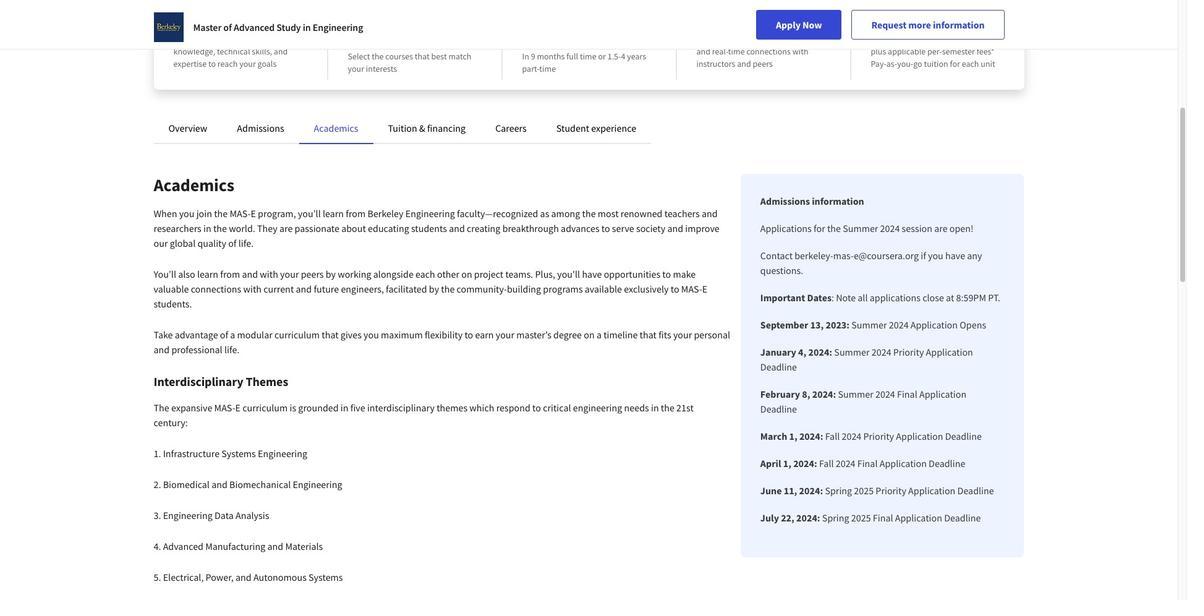 Task type: describe. For each thing, give the bounding box(es) containing it.
learn from top-tier, world-renowned faculty select the courses that best match your interests
[[348, 16, 474, 74]]

advantage
[[175, 328, 218, 341]]

24-
[[596, 16, 612, 32]]

curriculum inside the expansive mas-e curriculum is grounded in five interdisciplinary themes which respond to critical engineering needs in the 21st century:
[[243, 401, 288, 414]]

admissions for admissions
[[237, 122, 284, 134]]

0 horizontal spatial time
[[540, 63, 556, 74]]

and up data
[[212, 478, 228, 491]]

when
[[154, 207, 177, 220]]

summer inside summer 2024 final application deadline
[[839, 388, 874, 400]]

1 horizontal spatial systems
[[309, 571, 343, 583]]

0 horizontal spatial academics
[[154, 174, 234, 196]]

0 horizontal spatial by
[[326, 268, 336, 280]]

($1,750
[[871, 33, 898, 45]]

11,
[[784, 484, 798, 497]]

five
[[351, 401, 365, 414]]

important dates : note all applications close at 8:59pm pt.
[[761, 291, 1001, 304]]

biomechanical
[[230, 478, 291, 491]]

engineering right 3.
[[163, 509, 213, 521]]

the inside the expansive mas-e curriculum is grounded in five interdisciplinary themes which respond to critical engineering needs in the 21st century:
[[661, 401, 675, 414]]

student experience
[[557, 122, 637, 134]]

engineering inside when you join the mas-e program, you'll learn from berkeley engineering faculty—recognized as among the most renowned teachers and researchers in the world. they are passionate about educating students and creating breakthrough advances to serve society and improve our global quality of life.
[[406, 207, 455, 220]]

april 1, 2024: fall  2024 final application deadline
[[761, 457, 966, 470]]

lecture
[[697, 33, 724, 45]]

summer up mas-
[[843, 222, 879, 234]]

session
[[902, 222, 933, 234]]

real-
[[712, 46, 729, 57]]

life. inside when you join the mas-e program, you'll learn from berkeley engineering faculty—recognized as among the most renowned teachers and researchers in the world. they are passionate about educating students and creating breakthrough advances to serve society and improve our global quality of life.
[[239, 237, 254, 249]]

1 vertical spatial with
[[260, 268, 278, 280]]

to inside when you join the mas-e program, you'll learn from berkeley engineering faculty—recognized as among the most renowned teachers and researchers in the world. they are passionate about educating students and creating breakthrough advances to serve society and improve our global quality of life.
[[602, 222, 610, 234]]

in right needs on the right
[[651, 401, 659, 414]]

february
[[761, 388, 801, 400]]

overview link
[[169, 122, 207, 134]]

usd
[[915, 16, 937, 32]]

earn
[[475, 328, 494, 341]]

2 horizontal spatial that
[[640, 328, 657, 341]]

per
[[899, 33, 911, 45]]

world.
[[229, 222, 255, 234]]

dates
[[808, 291, 832, 304]]

expertise
[[174, 58, 207, 69]]

programs
[[543, 283, 583, 295]]

any
[[968, 249, 983, 262]]

1, for april
[[784, 457, 792, 470]]

2.
[[154, 478, 161, 491]]

gives
[[341, 328, 362, 341]]

as
[[540, 207, 550, 220]]

maximum
[[381, 328, 423, 341]]

connections inside "100% online learning lecture videos, hands-on projects, and real-time connections with instructors and peers"
[[747, 46, 791, 57]]

expansive
[[171, 401, 212, 414]]

take advantage of a modular curriculum that gives you maximum flexibility to earn your master's degree on a timeline that fits your personal and professional life.
[[154, 328, 731, 356]]

2024: for january
[[809, 346, 833, 358]]

timeline
[[604, 328, 638, 341]]

students.
[[154, 298, 192, 310]]

admissions information
[[761, 195, 865, 207]]

0 vertical spatial tuition
[[966, 16, 1002, 32]]

breakthrough
[[503, 222, 559, 234]]

on inside take advantage of a modular curriculum that gives you maximum flexibility to earn your master's degree on a timeline that fits your personal and professional life.
[[584, 328, 595, 341]]

engineering inside the expansive mas-e curriculum is grounded in five interdisciplinary themes which respond to critical engineering needs in the 21st century:
[[573, 401, 623, 414]]

in inside when you join the mas-e program, you'll learn from berkeley engineering faculty—recognized as among the most renowned teachers and researchers in the world. they are passionate about educating students and creating breakthrough advances to serve society and improve our global quality of life.
[[204, 222, 211, 234]]

you inside take advantage of a modular curriculum that gives you maximum flexibility to earn your master's degree on a timeline that fits your personal and professional life.
[[364, 328, 379, 341]]

1 a from the left
[[230, 328, 235, 341]]

2024 for application
[[889, 319, 909, 331]]

&
[[419, 122, 425, 134]]

admissions for admissions information
[[761, 195, 810, 207]]

0 vertical spatial of
[[224, 21, 232, 33]]

researchers
[[154, 222, 202, 234]]

are inside when you join the mas-e program, you'll learn from berkeley engineering faculty—recognized as among the most renowned teachers and researchers in the world. they are passionate about educating students and creating breakthrough advances to serve society and improve our global quality of life.
[[280, 222, 293, 234]]

0 horizontal spatial that
[[322, 328, 339, 341]]

and left materials
[[268, 540, 283, 552]]

opportunities
[[604, 268, 661, 280]]

you inside contact berkeley-mas-e@coursera.org if you have any questions.
[[929, 249, 944, 262]]

instructors
[[697, 58, 736, 69]]

themes
[[437, 401, 468, 414]]

priority for 2024
[[864, 430, 895, 442]]

have inside you'll also learn from and with your peers by working alongside each other on project teams. plus, you'll have opportunities to make valuable connections with current and future engineers, facilitated by the community-building programs available exclusively to mas-e students.
[[582, 268, 602, 280]]

respond
[[497, 401, 531, 414]]

spring for july 22, 2024:
[[823, 512, 850, 524]]

2024 for final
[[836, 457, 856, 470]]

and inside advance your career gain cutting-edge engineering knowledge, technical skills, and expertise to reach your goals
[[274, 46, 288, 57]]

uc berkeley college of engineering logo image
[[154, 12, 183, 42]]

at inside complete the 24-unit degree at your own pace in 9 months full time or 1.5-4 years part-time
[[561, 33, 572, 49]]

professional
[[172, 343, 223, 356]]

tuition & financing
[[388, 122, 466, 134]]

creating
[[467, 222, 501, 234]]

application inside summer 2024 priority application deadline
[[926, 346, 974, 358]]

now
[[803, 19, 822, 31]]

:
[[832, 291, 834, 304]]

flexibility
[[425, 328, 463, 341]]

mas-
[[834, 249, 854, 262]]

from inside when you join the mas-e program, you'll learn from berkeley engineering faculty—recognized as among the most renowned teachers and researchers in the world. they are passionate about educating students and creating breakthrough advances to serve society and improve our global quality of life.
[[346, 207, 366, 220]]

complete
[[522, 16, 573, 32]]

questions.
[[761, 264, 804, 277]]

they
[[257, 222, 278, 234]]

of inside when you join the mas-e program, you'll learn from berkeley engineering faculty—recognized as among the most renowned teachers and researchers in the world. they are passionate about educating students and creating breakthrough advances to serve society and improve our global quality of life.
[[228, 237, 237, 249]]

spring for june 11, 2024:
[[825, 484, 853, 497]]

materials
[[285, 540, 323, 552]]

faculty—recognized
[[457, 207, 538, 220]]

4.
[[154, 540, 161, 552]]

passionate
[[295, 222, 340, 234]]

other
[[437, 268, 460, 280]]

among
[[552, 207, 580, 220]]

student experience link
[[557, 122, 637, 134]]

to down make
[[671, 283, 680, 295]]

2 are from the left
[[935, 222, 948, 234]]

deadline for july 22, 2024: spring 2025 final application deadline
[[945, 512, 981, 524]]

$42,000
[[871, 16, 912, 32]]

more
[[909, 19, 932, 31]]

renowned inside when you join the mas-e program, you'll learn from berkeley engineering faculty—recognized as among the most renowned teachers and researchers in the world. they are passionate about educating students and creating breakthrough advances to serve society and improve our global quality of life.
[[621, 207, 663, 220]]

and left creating
[[449, 222, 465, 234]]

request
[[872, 19, 907, 31]]

your right fits
[[674, 328, 692, 341]]

academics link
[[314, 122, 358, 134]]

with inside "100% online learning lecture videos, hands-on projects, and real-time connections with instructors and peers"
[[793, 46, 809, 57]]

your right earn
[[496, 328, 515, 341]]

cutting-
[[192, 33, 220, 45]]

february 8, 2024:
[[761, 388, 837, 400]]

advance your career gain cutting-edge engineering knowledge, technical skills, and expertise to reach your goals
[[174, 16, 288, 69]]

best
[[432, 51, 447, 62]]

your down technical at top
[[240, 58, 256, 69]]

for inside $42,000 usd total tuition ($1,750 per unit  x  24 units = $42,000), plus applicable per-semester fees* pay-as-you-go tuition for each unit
[[950, 58, 961, 69]]

alongside
[[373, 268, 414, 280]]

interests
[[366, 63, 397, 74]]

2025 for priority
[[854, 484, 874, 497]]

the up advances
[[582, 207, 596, 220]]

top-
[[408, 16, 430, 32]]

apply now button
[[757, 10, 842, 40]]

society
[[637, 222, 666, 234]]

personal
[[694, 328, 731, 341]]

semester
[[943, 46, 976, 57]]

fees*
[[977, 46, 995, 57]]

faculty
[[438, 33, 474, 49]]

2024: for february
[[813, 388, 837, 400]]

apply now
[[776, 19, 822, 31]]

the inside you'll also learn from and with your peers by working alongside each other on project teams. plus, you'll have opportunities to make valuable connections with current and future engineers, facilitated by the community-building programs available exclusively to mas-e students.
[[441, 283, 455, 295]]

0 vertical spatial academics
[[314, 122, 358, 134]]

your inside you'll also learn from and with your peers by working alongside each other on project teams. plus, you'll have opportunities to make valuable connections with current and future engineers, facilitated by the community-building programs available exclusively to mas-e students.
[[280, 268, 299, 280]]

2024: for july
[[797, 512, 821, 524]]

own
[[600, 33, 623, 49]]

life. inside take advantage of a modular curriculum that gives you maximum flexibility to earn your master's degree on a timeline that fits your personal and professional life.
[[224, 343, 240, 356]]

and left future
[[296, 283, 312, 295]]

century:
[[154, 416, 188, 429]]

september 13, 2023: summer 2024 application opens
[[761, 319, 987, 331]]

engineering right biomechanical
[[293, 478, 342, 491]]

skills,
[[252, 46, 272, 57]]

1 vertical spatial at
[[947, 291, 955, 304]]

and down teachers
[[668, 222, 684, 234]]

mas- inside you'll also learn from and with your peers by working alongside each other on project teams. plus, you'll have opportunities to make valuable connections with current and future engineers, facilitated by the community-building programs available exclusively to mas-e students.
[[682, 283, 703, 295]]

and up improve
[[702, 207, 718, 220]]

deadline for march 1, 2024: fall  2024  priority application deadline
[[946, 430, 982, 442]]

0 horizontal spatial information
[[812, 195, 865, 207]]

in right study
[[303, 21, 311, 33]]

0 horizontal spatial systems
[[222, 447, 256, 460]]

deadline for june 11, 2024: spring 2025 priority application deadline
[[958, 484, 995, 497]]

july
[[761, 512, 779, 524]]

information inside button
[[933, 19, 985, 31]]

the up quality
[[213, 222, 227, 234]]

4. advanced manufacturing and materials
[[154, 540, 323, 552]]

per-
[[928, 46, 943, 57]]

facilitated
[[386, 283, 427, 295]]



Task type: vqa. For each thing, say whether or not it's contained in the screenshot.


Task type: locate. For each thing, give the bounding box(es) containing it.
priority up april 1, 2024: fall  2024 final application deadline
[[864, 430, 895, 442]]

on right other
[[462, 268, 472, 280]]

grounded
[[298, 401, 339, 414]]

$42,000 usd total tuition ($1,750 per unit  x  24 units = $42,000), plus applicable per-semester fees* pay-as-you-go tuition for each unit
[[871, 16, 1004, 69]]

that left fits
[[640, 328, 657, 341]]

application inside summer 2024 final application deadline
[[920, 388, 967, 400]]

engineering left needs on the right
[[573, 401, 623, 414]]

deadline for april 1, 2024: fall  2024 final application deadline
[[929, 457, 966, 470]]

1 vertical spatial learn
[[197, 268, 218, 280]]

and down "take"
[[154, 343, 170, 356]]

interdisciplinary
[[367, 401, 435, 414]]

1 vertical spatial fall
[[820, 457, 834, 470]]

0 vertical spatial final
[[898, 388, 918, 400]]

your up full
[[574, 33, 598, 49]]

1 vertical spatial you
[[929, 249, 944, 262]]

1 vertical spatial unit
[[913, 33, 928, 45]]

0 horizontal spatial a
[[230, 328, 235, 341]]

life. down world.
[[239, 237, 254, 249]]

0 vertical spatial for
[[950, 58, 961, 69]]

1 vertical spatial 2025
[[852, 512, 871, 524]]

when you join the mas-e program, you'll learn from berkeley engineering faculty—recognized as among the most renowned teachers and researchers in the world. they are passionate about educating students and creating breakthrough advances to serve society and improve our global quality of life.
[[154, 207, 720, 249]]

from left top-
[[380, 16, 406, 32]]

1 horizontal spatial you
[[364, 328, 379, 341]]

tuition
[[388, 122, 417, 134]]

0 vertical spatial with
[[793, 46, 809, 57]]

is
[[290, 401, 296, 414]]

spring down april 1, 2024: fall  2024 final application deadline
[[825, 484, 853, 497]]

july 22, 2024: spring 2025 final application deadline
[[761, 512, 981, 524]]

0 vertical spatial at
[[561, 33, 572, 49]]

2024 inside summer 2024 priority application deadline
[[872, 346, 892, 358]]

1 vertical spatial e
[[703, 283, 708, 295]]

the
[[576, 16, 593, 32], [372, 51, 384, 62], [214, 207, 228, 220], [582, 207, 596, 220], [213, 222, 227, 234], [828, 222, 841, 234], [441, 283, 455, 295], [661, 401, 675, 414]]

mas- up world.
[[230, 207, 251, 220]]

degree up 9
[[522, 33, 559, 49]]

study
[[277, 21, 301, 33]]

mas- inside the expansive mas-e curriculum is grounded in five interdisciplinary themes which respond to critical engineering needs in the 21st century:
[[214, 401, 235, 414]]

2 vertical spatial mas-
[[214, 401, 235, 414]]

0 vertical spatial renowned
[[382, 33, 436, 49]]

have up available
[[582, 268, 602, 280]]

0 vertical spatial each
[[962, 58, 980, 69]]

your up current
[[280, 268, 299, 280]]

0 vertical spatial connections
[[747, 46, 791, 57]]

1 horizontal spatial time
[[580, 51, 597, 62]]

=
[[965, 33, 969, 45]]

advanced right 4.
[[163, 540, 204, 552]]

2024: for march
[[800, 430, 824, 442]]

deadline inside summer 2024 final application deadline
[[761, 403, 797, 415]]

each left other
[[416, 268, 435, 280]]

1 vertical spatial for
[[814, 222, 826, 234]]

june 11, 2024: spring 2025 priority application deadline
[[761, 484, 995, 497]]

1 vertical spatial information
[[812, 195, 865, 207]]

0 horizontal spatial each
[[416, 268, 435, 280]]

note
[[836, 291, 856, 304]]

applicable
[[888, 46, 926, 57]]

your up "edge"
[[220, 16, 244, 32]]

on down apply
[[778, 33, 788, 45]]

spring
[[825, 484, 853, 497], [823, 512, 850, 524]]

1 vertical spatial priority
[[864, 430, 895, 442]]

0 horizontal spatial for
[[814, 222, 826, 234]]

curriculum down themes
[[243, 401, 288, 414]]

learn
[[348, 16, 378, 32]]

you right gives
[[364, 328, 379, 341]]

systems up '2. biomedical and biomechanical engineering'
[[222, 447, 256, 460]]

you inside when you join the mas-e program, you'll learn from berkeley engineering faculty—recognized as among the most renowned teachers and researchers in the world. they are passionate about educating students and creating breakthrough advances to serve society and improve our global quality of life.
[[179, 207, 195, 220]]

1 horizontal spatial learn
[[323, 207, 344, 220]]

2024 left session
[[881, 222, 900, 234]]

the inside complete the 24-unit degree at your own pace in 9 months full time or 1.5-4 years part-time
[[576, 16, 593, 32]]

8:59pm
[[957, 291, 987, 304]]

0 horizontal spatial from
[[220, 268, 240, 280]]

0 vertical spatial degree
[[522, 33, 559, 49]]

working
[[338, 268, 372, 280]]

0 vertical spatial peers
[[753, 58, 773, 69]]

0 horizontal spatial are
[[280, 222, 293, 234]]

on left timeline
[[584, 328, 595, 341]]

2024: for april
[[794, 457, 818, 470]]

2024: right march in the bottom right of the page
[[800, 430, 824, 442]]

you'll
[[558, 268, 580, 280]]

priority inside summer 2024 priority application deadline
[[894, 346, 924, 358]]

summer
[[843, 222, 879, 234], [852, 319, 887, 331], [835, 346, 870, 358], [839, 388, 874, 400]]

e@coursera.org
[[854, 249, 919, 262]]

e inside you'll also learn from and with your peers by working alongside each other on project teams. plus, you'll have opportunities to make valuable connections with current and future engineers, facilitated by the community-building programs available exclusively to mas-e students.
[[703, 283, 708, 295]]

1 vertical spatial degree
[[554, 328, 582, 341]]

tuition
[[966, 16, 1002, 32], [924, 58, 949, 69]]

applications
[[870, 291, 921, 304]]

a
[[230, 328, 235, 341], [597, 328, 602, 341]]

1 vertical spatial on
[[462, 268, 472, 280]]

1 vertical spatial each
[[416, 268, 435, 280]]

student
[[557, 122, 590, 134]]

you right if
[[929, 249, 944, 262]]

0 horizontal spatial learn
[[197, 268, 218, 280]]

request more information button
[[852, 10, 1005, 40]]

summer down all
[[852, 319, 887, 331]]

at up full
[[561, 33, 572, 49]]

and inside take advantage of a modular curriculum that gives you maximum flexibility to earn your master's degree on a timeline that fits your personal and professional life.
[[154, 343, 170, 356]]

0 horizontal spatial e
[[235, 401, 241, 414]]

modular
[[237, 328, 273, 341]]

2024: right 22,
[[797, 512, 821, 524]]

learn inside when you join the mas-e program, you'll learn from berkeley engineering faculty—recognized as among the most renowned teachers and researchers in the world. they are passionate about educating students and creating breakthrough advances to serve society and improve our global quality of life.
[[323, 207, 344, 220]]

the up mas-
[[828, 222, 841, 234]]

1 vertical spatial advanced
[[163, 540, 204, 552]]

final down march 1, 2024: fall  2024  priority application deadline
[[858, 457, 878, 470]]

each inside you'll also learn from and with your peers by working alongside each other on project teams. plus, you'll have opportunities to make valuable connections with current and future engineers, facilitated by the community-building programs available exclusively to mas-e students.
[[416, 268, 435, 280]]

january 4, 2024:
[[761, 346, 833, 358]]

unit inside complete the 24-unit degree at your own pace in 9 months full time or 1.5-4 years part-time
[[612, 16, 633, 32]]

the right join
[[214, 207, 228, 220]]

0 vertical spatial information
[[933, 19, 985, 31]]

most
[[598, 207, 619, 220]]

career
[[247, 16, 280, 32]]

priority down september 13, 2023: summer 2024 application opens
[[894, 346, 924, 358]]

systems down materials
[[309, 571, 343, 583]]

each
[[962, 58, 980, 69], [416, 268, 435, 280]]

information up applications for the summer 2024 session are open!
[[812, 195, 865, 207]]

0 vertical spatial life.
[[239, 237, 254, 249]]

connections inside you'll also learn from and with your peers by working alongside each other on project teams. plus, you'll have opportunities to make valuable connections with current and future engineers, facilitated by the community-building programs available exclusively to mas-e students.
[[191, 283, 241, 295]]

quality
[[198, 237, 226, 249]]

june
[[761, 484, 782, 497]]

have inside contact berkeley-mas-e@coursera.org if you have any questions.
[[946, 249, 966, 262]]

unit up own
[[612, 16, 633, 32]]

by down other
[[429, 283, 439, 295]]

0 vertical spatial fall
[[826, 430, 840, 442]]

from inside learn from top-tier, world-renowned faculty select the courses that best match your interests
[[380, 16, 406, 32]]

1 horizontal spatial peers
[[753, 58, 773, 69]]

engineering inside advance your career gain cutting-edge engineering knowledge, technical skills, and expertise to reach your goals
[[239, 33, 283, 45]]

0 vertical spatial priority
[[894, 346, 924, 358]]

connections down also
[[191, 283, 241, 295]]

to inside the expansive mas-e curriculum is grounded in five interdisciplinary themes which respond to critical engineering needs in the 21st century:
[[533, 401, 541, 414]]

fall for april 1, 2024:
[[820, 457, 834, 470]]

2 vertical spatial of
[[220, 328, 228, 341]]

2025 for final
[[852, 512, 871, 524]]

and right power,
[[236, 571, 252, 583]]

power,
[[206, 571, 234, 583]]

mas- down interdisciplinary themes
[[214, 401, 235, 414]]

learn up passionate
[[323, 207, 344, 220]]

pt.
[[989, 291, 1001, 304]]

1 horizontal spatial information
[[933, 19, 985, 31]]

from inside you'll also learn from and with your peers by working alongside each other on project teams. plus, you'll have opportunities to make valuable connections with current and future engineers, facilitated by the community-building programs available exclusively to mas-e students.
[[220, 268, 240, 280]]

serve
[[612, 222, 635, 234]]

degree inside take advantage of a modular curriculum that gives you maximum flexibility to earn your master's degree on a timeline that fits your personal and professional life.
[[554, 328, 582, 341]]

2 horizontal spatial from
[[380, 16, 406, 32]]

final down summer 2024 priority application deadline
[[898, 388, 918, 400]]

a left modular
[[230, 328, 235, 341]]

you'll also learn from and with your peers by working alongside each other on project teams. plus, you'll have opportunities to make valuable connections with current and future engineers, facilitated by the community-building programs available exclusively to mas-e students.
[[154, 268, 708, 310]]

final down june 11, 2024: spring 2025 priority application deadline
[[873, 512, 894, 524]]

time left or
[[580, 51, 597, 62]]

2 vertical spatial you
[[364, 328, 379, 341]]

available
[[585, 283, 622, 295]]

at right close
[[947, 291, 955, 304]]

master's
[[517, 328, 552, 341]]

peers inside you'll also learn from and with your peers by working alongside each other on project teams. plus, you'll have opportunities to make valuable connections with current and future engineers, facilitated by the community-building programs available exclusively to mas-e students.
[[301, 268, 324, 280]]

2 vertical spatial from
[[220, 268, 240, 280]]

world-
[[348, 33, 382, 49]]

2024 down summer 2024 priority application deadline
[[876, 388, 896, 400]]

time inside "100% online learning lecture videos, hands-on projects, and real-time connections with instructors and peers"
[[729, 46, 745, 57]]

online
[[728, 16, 762, 32]]

1 horizontal spatial engineering
[[573, 401, 623, 414]]

renowned up society
[[621, 207, 663, 220]]

and down lecture
[[697, 46, 711, 57]]

e inside the expansive mas-e curriculum is grounded in five interdisciplinary themes which respond to critical engineering needs in the 21st century:
[[235, 401, 241, 414]]

of inside take advantage of a modular curriculum that gives you maximum flexibility to earn your master's degree on a timeline that fits your personal and professional life.
[[220, 328, 228, 341]]

e inside when you join the mas-e program, you'll learn from berkeley engineering faculty—recognized as among the most renowned teachers and researchers in the world. they are passionate about educating students and creating breakthrough advances to serve society and improve our global quality of life.
[[251, 207, 256, 220]]

take
[[154, 328, 173, 341]]

0 horizontal spatial advanced
[[163, 540, 204, 552]]

1 horizontal spatial tuition
[[966, 16, 1002, 32]]

to inside advance your career gain cutting-edge engineering knowledge, technical skills, and expertise to reach your goals
[[208, 58, 216, 69]]

1 vertical spatial 1,
[[784, 457, 792, 470]]

renowned inside learn from top-tier, world-renowned faculty select the courses that best match your interests
[[382, 33, 436, 49]]

tuition down per-
[[924, 58, 949, 69]]

each inside $42,000 usd total tuition ($1,750 per unit  x  24 units = $42,000), plus applicable per-semester fees* pay-as-you-go tuition for each unit
[[962, 58, 980, 69]]

final for 2024
[[858, 457, 878, 470]]

priority for 2025
[[876, 484, 907, 497]]

engineering
[[313, 21, 363, 33], [406, 207, 455, 220], [258, 447, 308, 460], [293, 478, 342, 491], [163, 509, 213, 521]]

0 horizontal spatial unit
[[612, 16, 633, 32]]

final inside summer 2024 final application deadline
[[898, 388, 918, 400]]

1, right april
[[784, 457, 792, 470]]

1 horizontal spatial academics
[[314, 122, 358, 134]]

manufacturing
[[205, 540, 266, 552]]

2 vertical spatial unit
[[981, 58, 996, 69]]

that inside learn from top-tier, world-renowned faculty select the courses that best match your interests
[[415, 51, 430, 62]]

1 horizontal spatial from
[[346, 207, 366, 220]]

1, for march
[[790, 430, 798, 442]]

engineering up 'skills,'
[[239, 33, 283, 45]]

2024: for june
[[800, 484, 823, 497]]

and up goals
[[274, 46, 288, 57]]

0 vertical spatial mas-
[[230, 207, 251, 220]]

time
[[729, 46, 745, 57], [580, 51, 597, 62], [540, 63, 556, 74]]

time down months
[[540, 63, 556, 74]]

from up about
[[346, 207, 366, 220]]

1 vertical spatial curriculum
[[243, 401, 288, 414]]

infrastructure
[[163, 447, 220, 460]]

2 horizontal spatial time
[[729, 46, 745, 57]]

1 vertical spatial from
[[346, 207, 366, 220]]

with down projects, at the right top
[[793, 46, 809, 57]]

0 horizontal spatial at
[[561, 33, 572, 49]]

close
[[923, 291, 945, 304]]

4,
[[799, 346, 807, 358]]

1 horizontal spatial e
[[251, 207, 256, 220]]

100% online learning lecture videos, hands-on projects, and real-time connections with instructors and peers
[[697, 16, 821, 69]]

0 horizontal spatial admissions
[[237, 122, 284, 134]]

1 vertical spatial of
[[228, 237, 237, 249]]

0 horizontal spatial you
[[179, 207, 195, 220]]

to left earn
[[465, 328, 473, 341]]

$42,000),
[[971, 33, 1004, 45]]

contact
[[761, 249, 793, 262]]

overview
[[169, 122, 207, 134]]

to left make
[[663, 268, 671, 280]]

2 horizontal spatial e
[[703, 283, 708, 295]]

0 vertical spatial have
[[946, 249, 966, 262]]

with left current
[[243, 283, 262, 295]]

0 vertical spatial curriculum
[[275, 328, 320, 341]]

1 horizontal spatial by
[[429, 283, 439, 295]]

1 vertical spatial academics
[[154, 174, 234, 196]]

1 vertical spatial engineering
[[573, 401, 623, 414]]

2024 inside summer 2024 final application deadline
[[876, 388, 896, 400]]

0 vertical spatial learn
[[323, 207, 344, 220]]

2024: right 8,
[[813, 388, 837, 400]]

master
[[193, 21, 222, 33]]

unit down fees*
[[981, 58, 996, 69]]

1 are from the left
[[280, 222, 293, 234]]

1 vertical spatial life.
[[224, 343, 240, 356]]

the up interests
[[372, 51, 384, 62]]

that left best
[[415, 51, 430, 62]]

information up units
[[933, 19, 985, 31]]

2 a from the left
[[597, 328, 602, 341]]

engineering up students
[[406, 207, 455, 220]]

each down semester
[[962, 58, 980, 69]]

1 vertical spatial by
[[429, 283, 439, 295]]

your inside complete the 24-unit degree at your own pace in 9 months full time or 1.5-4 years part-time
[[574, 33, 598, 49]]

by
[[326, 268, 336, 280], [429, 283, 439, 295]]

2 vertical spatial with
[[243, 283, 262, 295]]

renowned up 'courses'
[[382, 33, 436, 49]]

0 vertical spatial systems
[[222, 447, 256, 460]]

are down 'program,'
[[280, 222, 293, 234]]

the left 24-
[[576, 16, 593, 32]]

1, right march in the bottom right of the page
[[790, 430, 798, 442]]

8,
[[803, 388, 811, 400]]

summer inside summer 2024 priority application deadline
[[835, 346, 870, 358]]

1. infrastructure systems engineering
[[154, 447, 308, 460]]

apply
[[776, 19, 801, 31]]

engineering
[[239, 33, 283, 45], [573, 401, 623, 414]]

5.
[[154, 571, 161, 583]]

2024 up april 1, 2024: fall  2024 final application deadline
[[842, 430, 862, 442]]

learn inside you'll also learn from and with your peers by working alongside each other on project teams. plus, you'll have opportunities to make valuable connections with current and future engineers, facilitated by the community-building programs available exclusively to mas-e students.
[[197, 268, 218, 280]]

peers up future
[[301, 268, 324, 280]]

current
[[264, 283, 294, 295]]

plus,
[[535, 268, 556, 280]]

degree inside complete the 24-unit degree at your own pace in 9 months full time or 1.5-4 years part-time
[[522, 33, 559, 49]]

that
[[415, 51, 430, 62], [322, 328, 339, 341], [640, 328, 657, 341]]

match
[[449, 51, 472, 62]]

data
[[215, 509, 234, 521]]

academics
[[314, 122, 358, 134], [154, 174, 234, 196]]

2 horizontal spatial unit
[[981, 58, 996, 69]]

0 horizontal spatial connections
[[191, 283, 241, 295]]

0 vertical spatial from
[[380, 16, 406, 32]]

0 horizontal spatial renowned
[[382, 33, 436, 49]]

degree right 'master's'
[[554, 328, 582, 341]]

from down quality
[[220, 268, 240, 280]]

1 vertical spatial final
[[858, 457, 878, 470]]

2024 for session
[[881, 222, 900, 234]]

9
[[531, 51, 535, 62]]

to inside take advantage of a modular curriculum that gives you maximum flexibility to earn your master's degree on a timeline that fits your personal and professional life.
[[465, 328, 473, 341]]

join
[[196, 207, 212, 220]]

1 vertical spatial connections
[[191, 283, 241, 295]]

1 horizontal spatial connections
[[747, 46, 791, 57]]

curriculum right modular
[[275, 328, 320, 341]]

your inside learn from top-tier, world-renowned faculty select the courses that best match your interests
[[348, 63, 364, 74]]

life.
[[239, 237, 254, 249], [224, 343, 240, 356]]

on inside "100% online learning lecture videos, hands-on projects, and real-time connections with instructors and peers"
[[778, 33, 788, 45]]

make
[[673, 268, 696, 280]]

1 vertical spatial admissions
[[761, 195, 810, 207]]

curriculum inside take advantage of a modular curriculum that gives you maximum flexibility to earn your master's degree on a timeline that fits your personal and professional life.
[[275, 328, 320, 341]]

pay-
[[871, 58, 887, 69]]

mas- down make
[[682, 283, 703, 295]]

final for 2025
[[873, 512, 894, 524]]

0 vertical spatial advanced
[[234, 21, 275, 33]]

in left five
[[341, 401, 349, 414]]

engineers,
[[341, 283, 384, 295]]

of right master
[[224, 21, 232, 33]]

1 horizontal spatial that
[[415, 51, 430, 62]]

0 vertical spatial spring
[[825, 484, 853, 497]]

2 horizontal spatial on
[[778, 33, 788, 45]]

1 horizontal spatial a
[[597, 328, 602, 341]]

to left critical
[[533, 401, 541, 414]]

2024: up 11,
[[794, 457, 818, 470]]

engineering up biomechanical
[[258, 447, 308, 460]]

1 vertical spatial tuition
[[924, 58, 949, 69]]

fall for march 1, 2024:
[[826, 430, 840, 442]]

peers down hands-
[[753, 58, 773, 69]]

1 horizontal spatial at
[[947, 291, 955, 304]]

deadline inside summer 2024 priority application deadline
[[761, 361, 797, 373]]

2024 down september 13, 2023: summer 2024 application opens
[[872, 346, 892, 358]]

the inside learn from top-tier, world-renowned faculty select the courses that best match your interests
[[372, 51, 384, 62]]

unit
[[612, 16, 633, 32], [913, 33, 928, 45], [981, 58, 996, 69]]

are left open!
[[935, 222, 948, 234]]

and down the videos,
[[738, 58, 751, 69]]

0 horizontal spatial tuition
[[924, 58, 949, 69]]

hands-
[[753, 33, 778, 45]]

degree
[[522, 33, 559, 49], [554, 328, 582, 341]]

0 vertical spatial on
[[778, 33, 788, 45]]

peers inside "100% online learning lecture videos, hands-on projects, and real-time connections with instructors and peers"
[[753, 58, 773, 69]]

mas- inside when you join the mas-e program, you'll learn from berkeley engineering faculty—recognized as among the most renowned teachers and researchers in the world. they are passionate about educating students and creating breakthrough advances to serve society and improve our global quality of life.
[[230, 207, 251, 220]]

2 horizontal spatial you
[[929, 249, 944, 262]]

2024: right the 4,
[[809, 346, 833, 358]]

1 vertical spatial systems
[[309, 571, 343, 583]]

2. biomedical and biomechanical engineering
[[154, 478, 342, 491]]

fall down march 1, 2024: fall  2024  priority application deadline
[[820, 457, 834, 470]]

1 horizontal spatial admissions
[[761, 195, 810, 207]]

2024: right 11,
[[800, 484, 823, 497]]

you up researchers
[[179, 207, 195, 220]]

on inside you'll also learn from and with your peers by working alongside each other on project teams. plus, you'll have opportunities to make valuable connections with current and future engineers, facilitated by the community-building programs available exclusively to mas-e students.
[[462, 268, 472, 280]]

engineering up select
[[313, 21, 363, 33]]

you
[[179, 207, 195, 220], [929, 249, 944, 262], [364, 328, 379, 341]]

2024 down march 1, 2024: fall  2024  priority application deadline
[[836, 457, 856, 470]]

and down world.
[[242, 268, 258, 280]]

1 horizontal spatial for
[[950, 58, 961, 69]]

advance
[[174, 16, 218, 32]]

berkeley-
[[795, 249, 834, 262]]

2024 for priority
[[842, 430, 862, 442]]

spring right 22,
[[823, 512, 850, 524]]

unit left x
[[913, 33, 928, 45]]

from
[[380, 16, 406, 32], [346, 207, 366, 220], [220, 268, 240, 280]]



